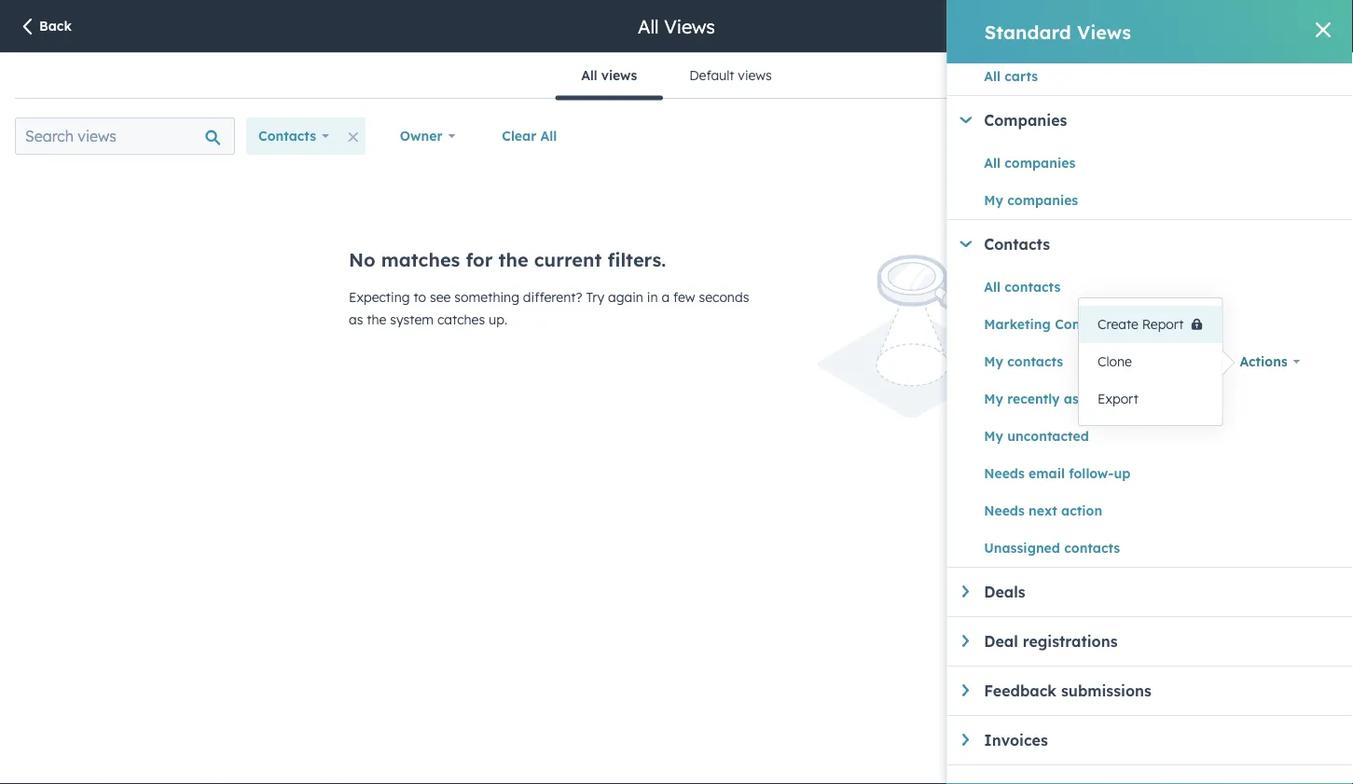 Task type: vqa. For each thing, say whether or not it's contained in the screenshot.
Close image at the right of page
yes



Task type: describe. For each thing, give the bounding box(es) containing it.
few
[[673, 289, 695, 305]]

create report button
[[1079, 306, 1222, 343]]

caret image for contacts
[[960, 241, 972, 247]]

all for all views
[[581, 67, 597, 83]]

expecting to see something different? try again in a few seconds as the system catches up.
[[349, 289, 749, 328]]

companies for my companies
[[1007, 192, 1078, 208]]

needs email follow-up
[[984, 465, 1130, 482]]

see
[[430, 289, 451, 305]]

try
[[586, 289, 604, 305]]

default views button
[[663, 53, 798, 98]]

contacts for unassigned contacts
[[1064, 540, 1120, 556]]

for
[[466, 248, 493, 271]]

submissions
[[1061, 682, 1151, 700]]

deals
[[984, 583, 1025, 601]]

export button
[[1079, 380, 1222, 418]]

registrations
[[1022, 632, 1117, 651]]

needs next action link
[[984, 500, 1227, 522]]

as
[[349, 311, 363, 328]]

owner button
[[388, 117, 467, 155]]

needs next action
[[984, 503, 1102, 519]]

2 horizontal spatial contacts
[[1054, 316, 1112, 332]]

standard views
[[984, 20, 1131, 43]]

0 vertical spatial the
[[498, 248, 528, 271]]

all views
[[581, 67, 637, 83]]

up
[[1113, 465, 1130, 482]]

invoices button
[[962, 731, 1353, 750]]

my contacts link
[[984, 351, 1227, 373]]

my uncontacted
[[984, 428, 1088, 444]]

back link
[[19, 17, 72, 38]]

create
[[1098, 316, 1139, 332]]

recently
[[1007, 391, 1059, 407]]

page section element
[[0, 0, 1353, 52]]

all companies
[[984, 155, 1075, 171]]

unassigned contacts link
[[984, 537, 1227, 560]]

unassigned
[[984, 540, 1060, 556]]

my uncontacted link
[[984, 425, 1227, 448]]

my contacts
[[984, 353, 1063, 370]]

all for all views
[[638, 14, 659, 38]]

unassigned contacts
[[984, 540, 1120, 556]]

actions button
[[1227, 343, 1312, 380]]

feedback submissions button
[[962, 682, 1353, 700]]

all carts link
[[984, 65, 1227, 88]]

caret image for feedback submissions
[[962, 684, 969, 696]]

again
[[608, 289, 643, 305]]

deal registrations
[[984, 632, 1117, 651]]

clone
[[1098, 353, 1132, 370]]

back
[[39, 18, 72, 34]]

my for my contacts
[[984, 353, 1003, 370]]

all companies link
[[984, 152, 1227, 174]]

export
[[1098, 391, 1138, 407]]

all views button
[[555, 53, 663, 100]]

1 horizontal spatial contacts
[[984, 235, 1050, 254]]

the inside expecting to see something different? try again in a few seconds as the system catches up.
[[367, 311, 386, 328]]

matches
[[381, 248, 460, 271]]

needs for needs email follow-up
[[984, 465, 1024, 482]]

Search views search field
[[15, 117, 235, 155]]

invoices
[[984, 731, 1048, 750]]

up.
[[489, 311, 507, 328]]

to
[[414, 289, 426, 305]]

catches
[[437, 311, 485, 328]]

navigation containing all views
[[555, 53, 798, 100]]

uncontacted
[[1007, 428, 1088, 444]]

clone button
[[1079, 343, 1222, 380]]

all views
[[638, 14, 715, 38]]

marketing contacts
[[984, 316, 1112, 332]]

assigned
[[1063, 391, 1122, 407]]

deal
[[984, 632, 1018, 651]]

views for default views
[[738, 67, 772, 83]]

clear
[[502, 128, 536, 144]]

my for my companies
[[984, 192, 1003, 208]]

email
[[1028, 465, 1064, 482]]

contacts button
[[246, 117, 341, 155]]

standard
[[984, 20, 1071, 43]]



Task type: locate. For each thing, give the bounding box(es) containing it.
companies button
[[959, 111, 1353, 130]]

action
[[1061, 503, 1102, 519]]

views up default
[[664, 14, 715, 38]]

a
[[662, 289, 670, 305]]

report
[[1142, 316, 1184, 332]]

contacts up marketing
[[1004, 279, 1060, 295]]

caret image
[[960, 117, 972, 123], [962, 635, 969, 647]]

1 vertical spatial needs
[[984, 503, 1024, 519]]

3 my from the top
[[984, 391, 1003, 407]]

companies down the all companies
[[1007, 192, 1078, 208]]

caret image for deals
[[962, 586, 969, 598]]

views
[[664, 14, 715, 38], [1077, 20, 1131, 43]]

views inside page section element
[[664, 14, 715, 38]]

caret image left deal
[[962, 635, 969, 647]]

close image
[[1316, 22, 1331, 37]]

carts
[[1004, 68, 1037, 84]]

my companies
[[984, 192, 1078, 208]]

companies
[[1004, 155, 1075, 171], [1007, 192, 1078, 208]]

contacts inside popup button
[[258, 128, 316, 144]]

my left recently
[[984, 391, 1003, 407]]

all inside clear all button
[[540, 128, 557, 144]]

all
[[638, 14, 659, 38], [581, 67, 597, 83], [984, 68, 1000, 84], [540, 128, 557, 144], [984, 155, 1000, 171], [984, 279, 1000, 295]]

needs left next
[[984, 503, 1024, 519]]

my left uncontacted
[[984, 428, 1003, 444]]

contacts button
[[959, 235, 1353, 254]]

4 my from the top
[[984, 428, 1003, 444]]

0 vertical spatial companies
[[1004, 155, 1075, 171]]

system
[[390, 311, 434, 328]]

contacts down action
[[1064, 540, 1120, 556]]

needs
[[984, 465, 1024, 482], [984, 503, 1024, 519]]

all carts
[[984, 68, 1037, 84]]

current
[[534, 248, 602, 271]]

navigation
[[555, 53, 798, 100]]

all inside all contacts "link"
[[984, 279, 1000, 295]]

1 needs from the top
[[984, 465, 1024, 482]]

caret image inside companies dropdown button
[[960, 117, 972, 123]]

all inside all views button
[[581, 67, 597, 83]]

2 views from the left
[[738, 67, 772, 83]]

actions
[[1239, 353, 1287, 370]]

0 horizontal spatial contacts
[[258, 128, 316, 144]]

marketing
[[984, 316, 1050, 332]]

contacts for all contacts
[[1004, 279, 1060, 295]]

contacts for my contacts
[[1007, 353, 1063, 370]]

seconds
[[699, 289, 749, 305]]

views for all views
[[664, 14, 715, 38]]

views up all carts link
[[1077, 20, 1131, 43]]

views
[[601, 67, 637, 83], [738, 67, 772, 83]]

my for my uncontacted
[[984, 428, 1003, 444]]

caret image
[[960, 241, 972, 247], [962, 586, 969, 598], [962, 684, 969, 696], [962, 734, 969, 746]]

something
[[454, 289, 519, 305]]

my recently assigned contacts link
[[984, 388, 1227, 410]]

2 vertical spatial contacts
[[1054, 316, 1112, 332]]

all inside all carts link
[[984, 68, 1000, 84]]

follow-
[[1068, 465, 1113, 482]]

needs email follow-up link
[[984, 463, 1227, 485]]

views for all views
[[601, 67, 637, 83]]

feedback submissions
[[984, 682, 1151, 700]]

my for my recently assigned contacts
[[984, 391, 1003, 407]]

next
[[1028, 503, 1057, 519]]

companies for all companies
[[1004, 155, 1075, 171]]

0 horizontal spatial views
[[601, 67, 637, 83]]

contacts inside unassigned contacts link
[[1064, 540, 1120, 556]]

0 vertical spatial contacts
[[258, 128, 316, 144]]

caret image inside deal registrations dropdown button
[[962, 635, 969, 647]]

no matches for the current filters.
[[349, 248, 666, 271]]

the right for
[[498, 248, 528, 271]]

views inside default views button
[[738, 67, 772, 83]]

1 my from the top
[[984, 192, 1003, 208]]

deals button
[[962, 583, 1353, 601]]

clear all button
[[490, 117, 569, 155]]

views inside all views button
[[601, 67, 637, 83]]

views down page section element
[[601, 67, 637, 83]]

caret image for invoices
[[962, 734, 969, 746]]

all for all companies
[[984, 155, 1000, 171]]

my
[[984, 192, 1003, 208], [984, 353, 1003, 370], [984, 391, 1003, 407], [984, 428, 1003, 444]]

default
[[689, 67, 734, 83]]

no
[[349, 248, 376, 271]]

owner
[[400, 128, 443, 144]]

1 vertical spatial caret image
[[962, 635, 969, 647]]

all for all contacts
[[984, 279, 1000, 295]]

0 horizontal spatial views
[[664, 14, 715, 38]]

1 horizontal spatial views
[[738, 67, 772, 83]]

0 horizontal spatial the
[[367, 311, 386, 328]]

2 my from the top
[[984, 353, 1003, 370]]

0 vertical spatial caret image
[[960, 117, 972, 123]]

1 horizontal spatial views
[[1077, 20, 1131, 43]]

the
[[498, 248, 528, 271], [367, 311, 386, 328]]

contacts
[[258, 128, 316, 144], [984, 235, 1050, 254], [1054, 316, 1112, 332]]

all for all carts
[[984, 68, 1000, 84]]

the right 'as'
[[367, 311, 386, 328]]

caret image for deal registrations
[[962, 635, 969, 647]]

1 vertical spatial the
[[367, 311, 386, 328]]

needs left email
[[984, 465, 1024, 482]]

0 vertical spatial needs
[[984, 465, 1024, 482]]

needs for needs next action
[[984, 503, 1024, 519]]

contacts down clone button at top right
[[1126, 391, 1181, 407]]

all contacts link
[[984, 276, 1227, 298]]

caret image inside feedback submissions dropdown button
[[962, 684, 969, 696]]

1 views from the left
[[601, 67, 637, 83]]

all inside all companies link
[[984, 155, 1000, 171]]

in
[[647, 289, 658, 305]]

all contacts
[[984, 279, 1060, 295]]

contacts up recently
[[1007, 353, 1063, 370]]

filters.
[[607, 248, 666, 271]]

views for standard views
[[1077, 20, 1131, 43]]

my recently assigned contacts
[[984, 391, 1181, 407]]

my down the all companies
[[984, 192, 1003, 208]]

feedback
[[984, 682, 1056, 700]]

create report
[[1098, 316, 1184, 332]]

companies
[[984, 111, 1067, 130]]

caret image inside invoices dropdown button
[[962, 734, 969, 746]]

marketing contacts link
[[984, 313, 1227, 336]]

caret image inside deals dropdown button
[[962, 586, 969, 598]]

contacts inside my contacts link
[[1007, 353, 1063, 370]]

caret image inside contacts dropdown button
[[960, 241, 972, 247]]

clear all
[[502, 128, 557, 144]]

1 horizontal spatial the
[[498, 248, 528, 271]]

caret image left companies
[[960, 117, 972, 123]]

1 vertical spatial contacts
[[984, 235, 1050, 254]]

default views
[[689, 67, 772, 83]]

deal registrations button
[[962, 632, 1353, 651]]

contacts inside all contacts "link"
[[1004, 279, 1060, 295]]

2 needs from the top
[[984, 503, 1024, 519]]

all inside page section element
[[638, 14, 659, 38]]

my companies link
[[984, 189, 1227, 212]]

companies up my companies
[[1004, 155, 1075, 171]]

caret image for companies
[[960, 117, 972, 123]]

contacts inside my recently assigned contacts link
[[1126, 391, 1181, 407]]

expecting
[[349, 289, 410, 305]]

my down marketing
[[984, 353, 1003, 370]]

different?
[[523, 289, 582, 305]]

1 vertical spatial companies
[[1007, 192, 1078, 208]]

views right default
[[738, 67, 772, 83]]



